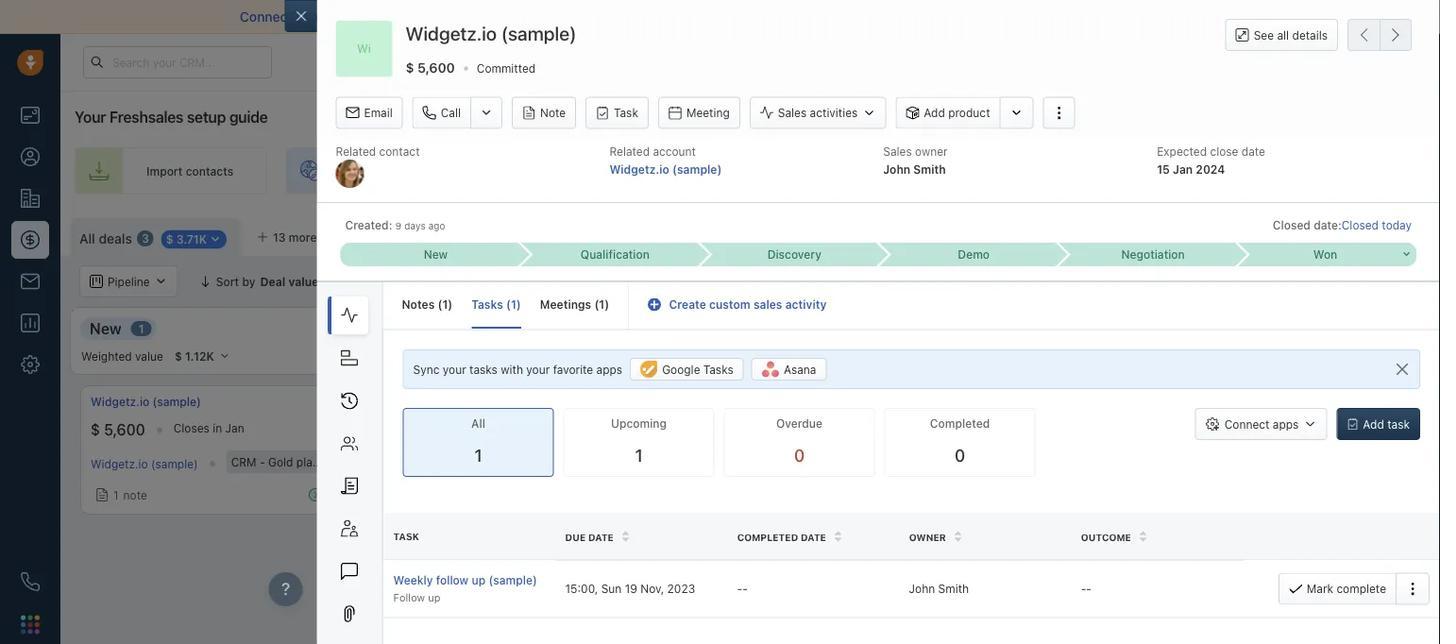Task type: vqa. For each thing, say whether or not it's contained in the screenshot.
Cancel button at the right
no



Task type: locate. For each thing, give the bounding box(es) containing it.
your right invite
[[636, 164, 660, 178]]

deal up the 'tasks ( 1 )'
[[504, 275, 528, 288]]

add product
[[924, 106, 991, 120]]

1 vertical spatial completed
[[738, 532, 799, 543]]

task
[[1388, 418, 1411, 431]]

acme inc (sample) link down 100 at the bottom left of the page
[[398, 455, 497, 469]]

acme inc (sample) down 100 at the bottom left of the page
[[398, 455, 497, 469]]

and
[[532, 9, 556, 25], [1230, 275, 1251, 288]]

sales
[[921, 9, 953, 25], [1136, 164, 1164, 178], [1411, 164, 1439, 178], [754, 298, 783, 311]]

1 note
[[113, 489, 147, 502]]

qualification link
[[520, 243, 700, 266]]

2 horizontal spatial import
[[1229, 228, 1265, 241]]

acme inc (sample) link
[[398, 394, 500, 410], [398, 455, 497, 469]]

inc up 100 at the bottom left of the page
[[432, 395, 448, 409]]

sales up route leads to your team on the right top of page
[[884, 145, 912, 158]]

100
[[411, 421, 437, 439]]

1 horizontal spatial closed
[[1342, 219, 1380, 232]]

date for due date
[[589, 532, 614, 543]]

0 vertical spatial widgetz.io (sample)
[[406, 22, 577, 44]]

container_wx8msf4aqz5i3rn1 image inside all deal owners button
[[467, 275, 480, 288]]

widgetz.io (sample)
[[406, 22, 577, 44], [91, 395, 201, 409], [91, 457, 198, 471]]

o
[[361, 230, 370, 244]]

details
[[1293, 28, 1329, 42]]

website
[[403, 164, 446, 178]]

all deals 3
[[79, 231, 149, 246]]

connect for connect your mailbox to improve deliverability and enable 2-way sync of email conversations. import all your sales data so you don't have to start from scratch.
[[240, 9, 293, 25]]

more...
[[289, 231, 328, 244]]

1 horizontal spatial create
[[1096, 164, 1133, 178]]

completed for completed date
[[738, 532, 799, 543]]

5,600 inside widgetz.io (sample) dialog
[[418, 60, 455, 75]]

0 horizontal spatial connect
[[240, 9, 293, 25]]

container_wx8msf4aqz5i3rn1 image left 'quotas'
[[1170, 275, 1183, 288]]

1 horizontal spatial team
[[944, 164, 972, 178]]

0 horizontal spatial team
[[663, 164, 691, 178]]

$ for acme inc (sample)
[[398, 421, 407, 439]]

to right 'route'
[[903, 164, 914, 178]]

0 vertical spatial sales
[[778, 106, 807, 120]]

add
[[924, 106, 946, 120], [1374, 228, 1396, 241], [813, 407, 834, 420], [1364, 418, 1385, 431]]

1 horizontal spatial leads
[[870, 164, 900, 178]]

2 horizontal spatial up
[[1366, 164, 1380, 178]]

won
[[1314, 248, 1338, 261]]

connect inside widgetz.io (sample) dialog
[[1225, 418, 1270, 431]]

$ 5,600 up call button
[[406, 60, 455, 75]]

close
[[1211, 145, 1239, 158]]

1 horizontal spatial completed
[[931, 417, 990, 430]]

acme up $ 100 at the left of page
[[398, 395, 429, 409]]

1 horizontal spatial apps
[[1274, 418, 1300, 431]]

weekly
[[394, 574, 433, 587]]

leads
[[449, 164, 478, 178], [870, 164, 900, 178]]

2 inc from the top
[[431, 455, 447, 469]]

0 vertical spatial import
[[827, 9, 869, 25]]

demo inside widgetz.io (sample) dialog
[[958, 248, 990, 261]]

1 horizontal spatial container_wx8msf4aqz5i3rn1 image
[[467, 275, 480, 288]]

notes ( 1 )
[[402, 298, 453, 311]]

2 acme inc (sample) from the top
[[398, 455, 497, 469]]

qualification inside widgetz.io (sample) dialog
[[581, 248, 650, 261]]

phone element
[[11, 563, 49, 601]]

deals left date:
[[1268, 228, 1297, 241]]

closed left date:
[[1274, 219, 1311, 232]]

container_wx8msf4aqz5i3rn1 image
[[467, 275, 480, 288], [1170, 275, 1183, 288], [95, 489, 109, 502]]

sales
[[778, 106, 807, 120], [884, 145, 912, 158]]

0 horizontal spatial (
[[438, 298, 443, 311]]

0 vertical spatial and
[[532, 9, 556, 25]]

smith down "owner"
[[914, 162, 946, 176]]

related contact
[[336, 145, 420, 158]]

route leads to your team link
[[763, 147, 1006, 195]]

related
[[336, 145, 376, 158], [610, 145, 650, 158]]

all for deal
[[487, 275, 501, 288]]

1 vertical spatial tasks
[[704, 363, 734, 376]]

0 horizontal spatial demo
[[958, 248, 990, 261]]

qualification up meetings ( 1 )
[[581, 248, 650, 261]]

john smith
[[910, 582, 970, 596]]

smith
[[914, 162, 946, 176], [939, 582, 970, 596]]

create inside widgetz.io (sample) dialog
[[669, 298, 707, 311]]

0 vertical spatial john
[[884, 162, 911, 176]]

email button
[[336, 97, 403, 129]]

$ 5,600 up 1 note
[[91, 421, 145, 439]]

( down all deal owners button
[[506, 298, 511, 311]]

1 horizontal spatial task
[[614, 106, 639, 120]]

0 vertical spatial tasks
[[472, 298, 503, 311]]

all deal owners button
[[454, 266, 583, 298]]

asana button
[[752, 358, 827, 381]]

3 ) from the left
[[605, 298, 610, 311]]

custom
[[710, 298, 751, 311]]

$ for widgetz.io (sample)
[[91, 421, 100, 439]]

sales left activities
[[778, 106, 807, 120]]

close image
[[1413, 12, 1422, 22]]

widgetz.io (sample) link up the closes in jan
[[91, 394, 201, 410]]

acme inc (sample) link up 100 at the bottom left of the page
[[398, 394, 500, 410]]

1 vertical spatial up
[[472, 574, 486, 587]]

1 vertical spatial import
[[146, 164, 183, 178]]

sales up today
[[1411, 164, 1439, 178]]

so
[[988, 9, 1003, 25]]

widgetz.io (sample) up committed
[[406, 22, 577, 44]]

2 horizontal spatial closes
[[1370, 422, 1406, 435]]

1 vertical spatial task
[[394, 531, 420, 542]]

set
[[1345, 164, 1363, 178]]

$ 100
[[398, 421, 437, 439]]

task up weekly
[[394, 531, 420, 542]]

-- right 2023
[[738, 582, 748, 596]]

1 related from the left
[[336, 145, 376, 158]]

sales activities button
[[750, 97, 896, 129], [750, 97, 887, 129]]

0 vertical spatial deal
[[1399, 228, 1422, 241]]

1 vertical spatial apps
[[1274, 418, 1300, 431]]

1 horizontal spatial 5,600
[[418, 60, 455, 75]]

1 vertical spatial add deal
[[813, 407, 861, 420]]

outcome
[[1082, 532, 1132, 543]]

1 vertical spatial connect
[[1225, 418, 1270, 431]]

1 horizontal spatial all
[[1278, 28, 1290, 42]]

to left start on the right top of the page
[[1101, 9, 1114, 25]]

0 horizontal spatial date
[[589, 532, 614, 543]]

$ for techcave (sample)
[[1287, 421, 1296, 439]]

0 horizontal spatial to
[[379, 9, 392, 25]]

meetings ( 1 )
[[540, 298, 610, 311]]

jan up crm
[[225, 422, 244, 435]]

complete
[[1337, 582, 1387, 596]]

2 ) from the left
[[517, 298, 521, 311]]

0 horizontal spatial closes
[[174, 422, 210, 435]]

setup
[[187, 108, 226, 126]]

all inside widgetz.io (sample) dialog
[[472, 417, 486, 430]]

related for related account widgetz.io (sample)
[[610, 145, 650, 158]]

your
[[296, 9, 324, 25], [890, 9, 918, 25], [636, 164, 660, 178], [917, 164, 941, 178], [1383, 164, 1408, 178], [443, 363, 467, 376], [527, 363, 550, 376]]

all left data
[[872, 9, 886, 25]]

0 vertical spatial all
[[872, 9, 886, 25]]

1 team from the left
[[663, 164, 691, 178]]

7
[[1422, 422, 1428, 435]]

up right follow
[[472, 574, 486, 587]]

john down 'owner' at right bottom
[[910, 582, 936, 596]]

1 right notes at the left top
[[443, 298, 448, 311]]

widgetz.io (sample) link up note
[[91, 457, 198, 471]]

call button
[[413, 97, 471, 129]]

1 closes from the left
[[174, 422, 210, 435]]

conversations.
[[732, 9, 824, 25]]

container_wx8msf4aqz5i3rn1 image inside invite your team link
[[695, 163, 711, 179]]

5,600
[[418, 60, 455, 75], [104, 421, 145, 439]]

(sample) right follow
[[489, 574, 537, 587]]

negotiation down forecasting
[[1285, 319, 1368, 337]]

tasks down all deal owners button
[[472, 298, 503, 311]]

import right the conversations.
[[827, 9, 869, 25]]

connect left $ 3,200
[[1225, 418, 1270, 431]]

container_wx8msf4aqz5i3rn1 image left 1 note
[[95, 489, 109, 502]]

1 horizontal spatial new
[[424, 248, 448, 261]]

container_wx8msf4aqz5i3rn1 image down the asana
[[795, 407, 808, 420]]

0 horizontal spatial qualification
[[396, 319, 486, 337]]

related up invite
[[610, 145, 650, 158]]

1 horizontal spatial related
[[610, 145, 650, 158]]

0 vertical spatial container_wx8msf4aqz5i3rn1 image
[[695, 163, 711, 179]]

acme down $ 100 at the left of page
[[398, 455, 428, 469]]

1 vertical spatial container_wx8msf4aqz5i3rn1 image
[[344, 275, 357, 288]]

tasks
[[472, 298, 503, 311], [704, 363, 734, 376]]

inc
[[432, 395, 448, 409], [431, 455, 447, 469]]

(sample) inside "link"
[[451, 395, 500, 409]]

your right set
[[1383, 164, 1408, 178]]

(
[[438, 298, 443, 311], [506, 298, 511, 311], [595, 298, 599, 311]]

sales for sales activities
[[778, 106, 807, 120]]

0 horizontal spatial closed
[[1274, 219, 1311, 232]]

0 horizontal spatial create
[[669, 298, 707, 311]]

related inside 'related account widgetz.io (sample)'
[[610, 145, 650, 158]]

meeting button
[[659, 97, 741, 129]]

2 closes from the left
[[465, 422, 502, 435]]

see all details
[[1255, 28, 1329, 42]]

1 horizontal spatial --
[[1082, 582, 1092, 596]]

1 vertical spatial 5,600
[[104, 421, 145, 439]]

2 leads from the left
[[870, 164, 900, 178]]

in for $ 3,200
[[1409, 422, 1418, 435]]

notes
[[402, 298, 435, 311]]

all inside button
[[487, 275, 501, 288]]

2 ( from the left
[[506, 298, 511, 311]]

( for notes
[[438, 298, 443, 311]]

2 closed from the left
[[1342, 219, 1380, 232]]

0 horizontal spatial container_wx8msf4aqz5i3rn1 image
[[95, 489, 109, 502]]

1 vertical spatial acme inc (sample)
[[398, 455, 497, 469]]

0 vertical spatial completed
[[931, 417, 990, 430]]

1 vertical spatial acme inc (sample) link
[[398, 455, 497, 469]]

0 horizontal spatial deal
[[504, 275, 528, 288]]

acme
[[398, 395, 429, 409], [398, 455, 428, 469]]

add left product
[[924, 106, 946, 120]]

gold
[[268, 455, 293, 469]]

0 vertical spatial create
[[1096, 164, 1133, 178]]

widgetz.io (sample) dialog
[[285, 0, 1441, 644]]

date inside expected close date 15 jan 2024
[[1242, 145, 1266, 158]]

1 horizontal spatial )
[[517, 298, 521, 311]]

1 horizontal spatial connect
[[1225, 418, 1270, 431]]

1 vertical spatial qualification
[[396, 319, 486, 337]]

0 vertical spatial task
[[614, 106, 639, 120]]

$
[[406, 60, 414, 75], [91, 421, 100, 439], [398, 421, 407, 439], [1287, 421, 1296, 439]]

your right sync
[[443, 363, 467, 376]]

negotiation down the settings
[[1122, 248, 1186, 261]]

5,600 up call button
[[418, 60, 455, 75]]

0 vertical spatial inc
[[432, 395, 448, 409]]

add inside button
[[924, 106, 946, 120]]

1 horizontal spatial up
[[472, 574, 486, 587]]

0 vertical spatial negotiation
[[1122, 248, 1186, 261]]

container_wx8msf4aqz5i3rn1 image down account at the left of page
[[695, 163, 711, 179]]

1 horizontal spatial all
[[472, 417, 486, 430]]

-- down outcome on the right bottom
[[1082, 582, 1092, 596]]

add down the asana
[[813, 407, 834, 420]]

0 horizontal spatial )
[[448, 298, 453, 311]]

team down account at the left of page
[[663, 164, 691, 178]]

0 horizontal spatial and
[[532, 9, 556, 25]]

closes for $ 3,200
[[1370, 422, 1406, 435]]

mailbox
[[327, 9, 376, 25]]

your left data
[[890, 9, 918, 25]]

deals inside button
[[1268, 228, 1297, 241]]

0 vertical spatial acme inc (sample)
[[398, 395, 500, 409]]

container_wx8msf4aqz5i3rn1 image inside 'quotas and forecasting' link
[[1170, 275, 1183, 288]]

team
[[663, 164, 691, 178], [944, 164, 972, 178]]

) for meetings ( 1 )
[[605, 298, 610, 311]]

(sample) up committed
[[501, 22, 577, 44]]

1 horizontal spatial (
[[506, 298, 511, 311]]

1 horizontal spatial jan
[[1174, 162, 1194, 176]]

2 horizontal spatial deal
[[1399, 228, 1422, 241]]

note
[[540, 106, 566, 120]]

sales inside sales owner john smith
[[884, 145, 912, 158]]

1 horizontal spatial deal
[[838, 407, 861, 420]]

) right notes at the left top
[[448, 298, 453, 311]]

forecasting
[[1254, 275, 1318, 288]]

discovery up activity
[[768, 248, 822, 261]]

2 -- from the left
[[1082, 582, 1092, 596]]

0 horizontal spatial $ 5,600
[[91, 421, 145, 439]]

create custom sales activity
[[669, 298, 827, 311]]

9
[[396, 220, 402, 231]]

1 vertical spatial widgetz.io (sample)
[[91, 395, 201, 409]]

john
[[884, 162, 911, 176], [910, 582, 936, 596]]

) down all deal owners button
[[517, 298, 521, 311]]

from
[[1150, 9, 1180, 25]]

your right with at the bottom
[[527, 363, 550, 376]]

2 team from the left
[[944, 164, 972, 178]]

up right set
[[1366, 164, 1380, 178]]

0 horizontal spatial completed
[[738, 532, 799, 543]]

create for create custom sales activity
[[669, 298, 707, 311]]

import inside button
[[1229, 228, 1265, 241]]

widgetz.io (sample) link down account at the left of page
[[610, 162, 722, 176]]

da
[[1431, 422, 1441, 435]]

account
[[653, 145, 696, 158]]

2 horizontal spatial all
[[487, 275, 501, 288]]

sync
[[413, 363, 440, 376]]

widgetz.io (sample) up note
[[91, 457, 198, 471]]

container_wx8msf4aqz5i3rn1 image left filter
[[344, 275, 357, 288]]

freshsales
[[109, 108, 184, 126]]

1 down all deal owners button
[[511, 298, 517, 311]]

1 ( from the left
[[438, 298, 443, 311]]

2 horizontal spatial container_wx8msf4aqz5i3rn1 image
[[795, 407, 808, 420]]

1 acme inc (sample) from the top
[[398, 395, 500, 409]]

2 vertical spatial container_wx8msf4aqz5i3rn1 image
[[795, 407, 808, 420]]

closed left today
[[1342, 219, 1380, 232]]

import all your sales data link
[[827, 9, 988, 25]]

container_wx8msf4aqz5i3rn1 image
[[695, 163, 711, 179], [344, 275, 357, 288], [795, 407, 808, 420]]

import
[[827, 9, 869, 25], [146, 164, 183, 178], [1229, 228, 1265, 241]]

ago
[[429, 220, 446, 231]]

related up bring
[[336, 145, 376, 158]]

2 horizontal spatial (
[[595, 298, 599, 311]]

acme inc (sample) up 100 at the bottom left of the page
[[398, 395, 500, 409]]

add deal inside button
[[1374, 228, 1422, 241]]

overdue
[[777, 417, 823, 430]]

deals for import
[[1268, 228, 1297, 241]]

1 vertical spatial all
[[487, 275, 501, 288]]

0 vertical spatial 5,600
[[418, 60, 455, 75]]

1 horizontal spatial demo
[[993, 319, 1035, 337]]

) right meetings
[[605, 298, 610, 311]]

)
[[448, 298, 453, 311], [517, 298, 521, 311], [605, 298, 610, 311]]

all for deals
[[79, 231, 95, 246]]

( right meetings
[[595, 298, 599, 311]]

discovery down create custom sales activity link
[[701, 319, 772, 337]]

(sample) down tasks
[[451, 395, 500, 409]]

0 vertical spatial connect
[[240, 9, 293, 25]]

2 related from the left
[[610, 145, 650, 158]]

scratch.
[[1183, 9, 1234, 25]]

mark complete
[[1308, 582, 1387, 596]]

inc down 100 at the bottom left of the page
[[431, 455, 447, 469]]

upcoming
[[611, 417, 667, 430]]

john right 'route'
[[884, 162, 911, 176]]

2 horizontal spatial )
[[605, 298, 610, 311]]

new down all deals link
[[90, 319, 122, 337]]

1 ) from the left
[[448, 298, 453, 311]]

add product button
[[896, 97, 1000, 129]]

apps down "techcave"
[[1274, 418, 1300, 431]]

(sample) up the closes in jan
[[153, 395, 201, 409]]

tasks right google
[[704, 363, 734, 376]]

container_wx8msf4aqz5i3rn1 image inside 1 filter applied button
[[344, 275, 357, 288]]

new inside widgetz.io (sample) dialog
[[424, 248, 448, 261]]

task up invite
[[614, 106, 639, 120]]

deals
[[1268, 228, 1297, 241], [99, 231, 132, 246]]

1 vertical spatial jan
[[225, 422, 244, 435]]

all up the 'tasks ( 1 )'
[[487, 275, 501, 288]]

add deal down the asana
[[813, 407, 861, 420]]

deal inside button
[[504, 275, 528, 288]]

container_wx8msf4aqz5i3rn1 image for quotas and forecasting
[[1170, 275, 1183, 288]]

( right notes at the left top
[[438, 298, 443, 311]]

negotiation
[[1122, 248, 1186, 261], [1285, 319, 1368, 337]]

your down "owner"
[[917, 164, 941, 178]]

1 filter applied
[[364, 275, 442, 288]]

qualification down notes ( 1 )
[[396, 319, 486, 337]]

-
[[260, 455, 265, 469], [738, 582, 743, 596], [743, 582, 748, 596], [1082, 582, 1087, 596], [1087, 582, 1092, 596]]

$ 5,600 inside widgetz.io (sample) dialog
[[406, 60, 455, 75]]

and left enable
[[532, 9, 556, 25]]

deal inside button
[[1399, 228, 1422, 241]]

3
[[142, 232, 149, 245]]

0 horizontal spatial task
[[394, 531, 420, 542]]

jan
[[1174, 162, 1194, 176], [225, 422, 244, 435]]

settings button
[[1111, 218, 1194, 250]]

1 horizontal spatial container_wx8msf4aqz5i3rn1 image
[[695, 163, 711, 179]]

0 vertical spatial jan
[[1174, 162, 1194, 176]]

jan inside expected close date 15 jan 2024
[[1174, 162, 1194, 176]]

won button
[[1238, 243, 1417, 266]]

all right see
[[1278, 28, 1290, 42]]

discovery
[[768, 248, 822, 261], [701, 319, 772, 337]]

in for $ 5,600
[[213, 422, 222, 435]]

your left mailbox
[[296, 9, 324, 25]]

0 vertical spatial discovery
[[768, 248, 822, 261]]

leads right website
[[449, 164, 478, 178]]

you
[[1006, 9, 1029, 25]]

1 leads from the left
[[449, 164, 478, 178]]

all left 3
[[79, 231, 95, 246]]

3 ( from the left
[[595, 298, 599, 311]]

to right mailbox
[[379, 9, 392, 25]]

1 horizontal spatial to
[[903, 164, 914, 178]]

deal right overdue
[[838, 407, 861, 420]]

2 vertical spatial up
[[428, 591, 441, 604]]

0 vertical spatial demo
[[958, 248, 990, 261]]

1 horizontal spatial deals
[[1268, 228, 1297, 241]]

2 vertical spatial all
[[472, 417, 486, 430]]

3 closes from the left
[[1370, 422, 1406, 435]]

1 down the 'tasks ( 1 )'
[[503, 322, 509, 335]]

create left 15
[[1096, 164, 1133, 178]]

all left nov
[[472, 417, 486, 430]]

import deals group
[[1203, 218, 1339, 250]]

0 vertical spatial qualification
[[581, 248, 650, 261]]



Task type: describe. For each thing, give the bounding box(es) containing it.
$ 3,200
[[1287, 421, 1341, 439]]

date for completed date
[[801, 532, 827, 543]]

email image
[[1254, 55, 1267, 70]]

) for tasks ( 1 )
[[517, 298, 521, 311]]

team inside invite your team link
[[663, 164, 691, 178]]

1 horizontal spatial import
[[827, 9, 869, 25]]

1 vertical spatial discovery
[[701, 319, 772, 337]]

sales for sales owner john smith
[[884, 145, 912, 158]]

1 inc from the top
[[432, 395, 448, 409]]

phone image
[[21, 573, 40, 592]]

0 vertical spatial widgetz.io (sample) link
[[610, 162, 722, 176]]

sales owner john smith
[[884, 145, 948, 176]]

all deals link
[[79, 229, 132, 248]]

bring
[[358, 164, 387, 178]]

container_wx8msf4aqz5i3rn1 image for 1
[[95, 489, 109, 502]]

2 acme from the top
[[398, 455, 428, 469]]

1 left note
[[113, 489, 119, 502]]

(sample) inside 'related account widgetz.io (sample)'
[[673, 162, 722, 176]]

0 vertical spatial up
[[1366, 164, 1380, 178]]

team inside route leads to your team link
[[944, 164, 972, 178]]

1 vertical spatial $ 5,600
[[91, 421, 145, 439]]

1 inside button
[[364, 275, 370, 288]]

related account widgetz.io (sample)
[[610, 145, 722, 176]]

negotiation link
[[1058, 243, 1238, 266]]

quotas and forecasting
[[1188, 275, 1318, 288]]

create for create sales sequence
[[1096, 164, 1133, 178]]

start
[[1118, 9, 1147, 25]]

(sample) down the closes in jan
[[151, 457, 198, 471]]

google
[[663, 363, 701, 376]]

import deals
[[1229, 228, 1297, 241]]

negotiation inside negotiation link
[[1122, 248, 1186, 261]]

1 acme from the top
[[398, 395, 429, 409]]

1 down closes in nov
[[475, 446, 482, 466]]

new link
[[341, 243, 520, 266]]

deal for add deal button
[[1399, 228, 1422, 241]]

crm
[[231, 455, 257, 469]]

owner
[[910, 532, 947, 543]]

weekly follow up (sample) link
[[394, 572, 547, 589]]

follow
[[394, 591, 425, 604]]

0 horizontal spatial all
[[872, 9, 886, 25]]

widgetz.io (sample) inside dialog
[[406, 22, 577, 44]]

leads inside route leads to your team link
[[870, 164, 900, 178]]

discovery inside widgetz.io (sample) dialog
[[768, 248, 822, 261]]

1 right meetings
[[599, 298, 605, 311]]

add left task
[[1364, 418, 1385, 431]]

closes for $ 100
[[465, 422, 502, 435]]

invite your team link
[[531, 147, 745, 195]]

note
[[123, 489, 147, 502]]

leads inside bring in website leads link
[[449, 164, 478, 178]]

tasks ( 1 )
[[472, 298, 521, 311]]

import for import deals
[[1229, 228, 1265, 241]]

deliverability
[[449, 9, 529, 25]]

days
[[405, 220, 426, 231]]

wi
[[357, 42, 371, 55]]

1 horizontal spatial and
[[1230, 275, 1251, 288]]

sales down expected
[[1136, 164, 1164, 178]]

(sample) down $ 100 at the left of page
[[369, 455, 416, 469]]

deal for all deal owners button
[[504, 275, 528, 288]]

1 vertical spatial john
[[910, 582, 936, 596]]

invite
[[603, 164, 633, 178]]

owners
[[531, 275, 570, 288]]

$ inside widgetz.io (sample) dialog
[[406, 60, 414, 75]]

Search your CRM... text field
[[83, 46, 272, 78]]

1 horizontal spatial negotiation
[[1285, 319, 1368, 337]]

1 acme inc (sample) link from the top
[[398, 394, 500, 410]]

your
[[75, 108, 106, 126]]

settings
[[1139, 228, 1184, 241]]

1 vertical spatial smith
[[939, 582, 970, 596]]

sales left data
[[921, 9, 953, 25]]

task inside 'button'
[[614, 106, 639, 120]]

Search field
[[1339, 266, 1433, 298]]

route
[[835, 164, 867, 178]]

completed date
[[738, 532, 827, 543]]

widgetz.io inside 'related account widgetz.io (sample)'
[[610, 162, 670, 176]]

sun
[[602, 582, 622, 596]]

applied
[[402, 275, 442, 288]]

expected close date 15 jan 2024
[[1158, 145, 1266, 176]]

1 vertical spatial demo
[[993, 319, 1035, 337]]

0 horizontal spatial up
[[428, 591, 441, 604]]

tasks
[[470, 363, 498, 376]]

contact
[[379, 145, 420, 158]]

sync your tasks with your favorite apps
[[413, 363, 623, 376]]

owner
[[916, 145, 948, 158]]

quotas and forecasting link
[[1170, 266, 1337, 298]]

2 acme inc (sample) link from the top
[[398, 455, 497, 469]]

data
[[957, 9, 984, 25]]

1 vertical spatial new
[[90, 319, 122, 337]]

⌘ o
[[347, 230, 370, 244]]

(sample) up add task
[[1342, 395, 1390, 409]]

google tasks button
[[630, 358, 744, 381]]

techcave
[[1287, 395, 1338, 409]]

1 down upcoming
[[635, 446, 643, 466]]

improve
[[395, 9, 446, 25]]

freshworks switcher image
[[21, 615, 40, 634]]

date:
[[1315, 219, 1342, 232]]

today
[[1383, 219, 1413, 232]]

nov
[[517, 422, 538, 435]]

connect your mailbox link
[[240, 9, 379, 25]]

mark complete button
[[1279, 573, 1397, 605]]

enable
[[559, 9, 601, 25]]

related for related contact
[[336, 145, 376, 158]]

route leads to your team
[[835, 164, 972, 178]]

follow
[[436, 574, 469, 587]]

favorite
[[553, 363, 594, 376]]

0 horizontal spatial add deal
[[813, 407, 861, 420]]

meeting
[[687, 106, 730, 120]]

tasks inside google tasks button
[[704, 363, 734, 376]]

2024
[[1197, 162, 1226, 176]]

all inside the see all details button
[[1278, 28, 1290, 42]]

call
[[441, 106, 461, 120]]

contacts
[[186, 164, 234, 178]]

1 closed from the left
[[1274, 219, 1311, 232]]

set up your sales link
[[1273, 147, 1441, 195]]

1 vertical spatial widgetz.io (sample) link
[[91, 394, 201, 410]]

) for notes ( 1 )
[[448, 298, 453, 311]]

filter
[[373, 275, 399, 288]]

bring in website leads
[[358, 164, 478, 178]]

19
[[625, 582, 638, 596]]

completed for completed
[[931, 417, 990, 430]]

2 vertical spatial widgetz.io (sample)
[[91, 457, 198, 471]]

closes for $ 5,600
[[174, 422, 210, 435]]

plan
[[297, 455, 319, 469]]

no products
[[530, 455, 596, 469]]

techcave (sample)
[[1287, 395, 1390, 409]]

1 down 'search' field
[[1385, 322, 1391, 335]]

connect apps
[[1225, 418, 1300, 431]]

create sales sequence link
[[1024, 147, 1254, 195]]

note button
[[512, 97, 577, 129]]

john inside sales owner john smith
[[884, 162, 911, 176]]

closes in jan
[[174, 422, 244, 435]]

in for $ 100
[[505, 422, 514, 435]]

due date
[[566, 532, 614, 543]]

techcave (sample) link
[[1287, 394, 1390, 410]]

see
[[1255, 28, 1275, 42]]

smith inside sales owner john smith
[[914, 162, 946, 176]]

deals for all
[[99, 231, 132, 246]]

closed date: closed today
[[1274, 219, 1413, 232]]

(sample) inside weekly follow up (sample) follow up
[[489, 574, 537, 587]]

( for meetings
[[595, 298, 599, 311]]

0 vertical spatial apps
[[597, 363, 623, 376]]

( for tasks
[[506, 298, 511, 311]]

2 vertical spatial widgetz.io (sample) link
[[91, 457, 198, 471]]

set up your sales 
[[1345, 164, 1441, 178]]

1 down 3
[[139, 322, 144, 335]]

1 -- from the left
[[738, 582, 748, 596]]

connect your mailbox to improve deliverability and enable 2-way sync of email conversations. import all your sales data so you don't have to start from scratch.
[[240, 9, 1234, 25]]

2 vertical spatial deal
[[838, 407, 861, 420]]

bring in website leads link
[[286, 147, 512, 195]]

products
[[549, 455, 596, 469]]

0 horizontal spatial jan
[[225, 422, 244, 435]]

don't
[[1032, 9, 1065, 25]]

have
[[1068, 9, 1098, 25]]

with
[[501, 363, 523, 376]]

mark
[[1308, 582, 1334, 596]]

activity
[[786, 298, 827, 311]]

weekly follow up (sample) follow up
[[394, 574, 537, 604]]

create sales sequence
[[1096, 164, 1220, 178]]

add up 'search' field
[[1374, 228, 1396, 241]]

15
[[1158, 162, 1171, 176]]

import for import contacts
[[146, 164, 183, 178]]

sales inside widgetz.io (sample) dialog
[[754, 298, 783, 311]]

2 horizontal spatial to
[[1101, 9, 1114, 25]]

add deal button
[[1349, 218, 1432, 250]]

import deals button
[[1203, 218, 1307, 250]]

connect for connect apps
[[1225, 418, 1270, 431]]

(sample) down closes in nov
[[450, 455, 497, 469]]

1 filter applied button
[[331, 266, 454, 298]]



